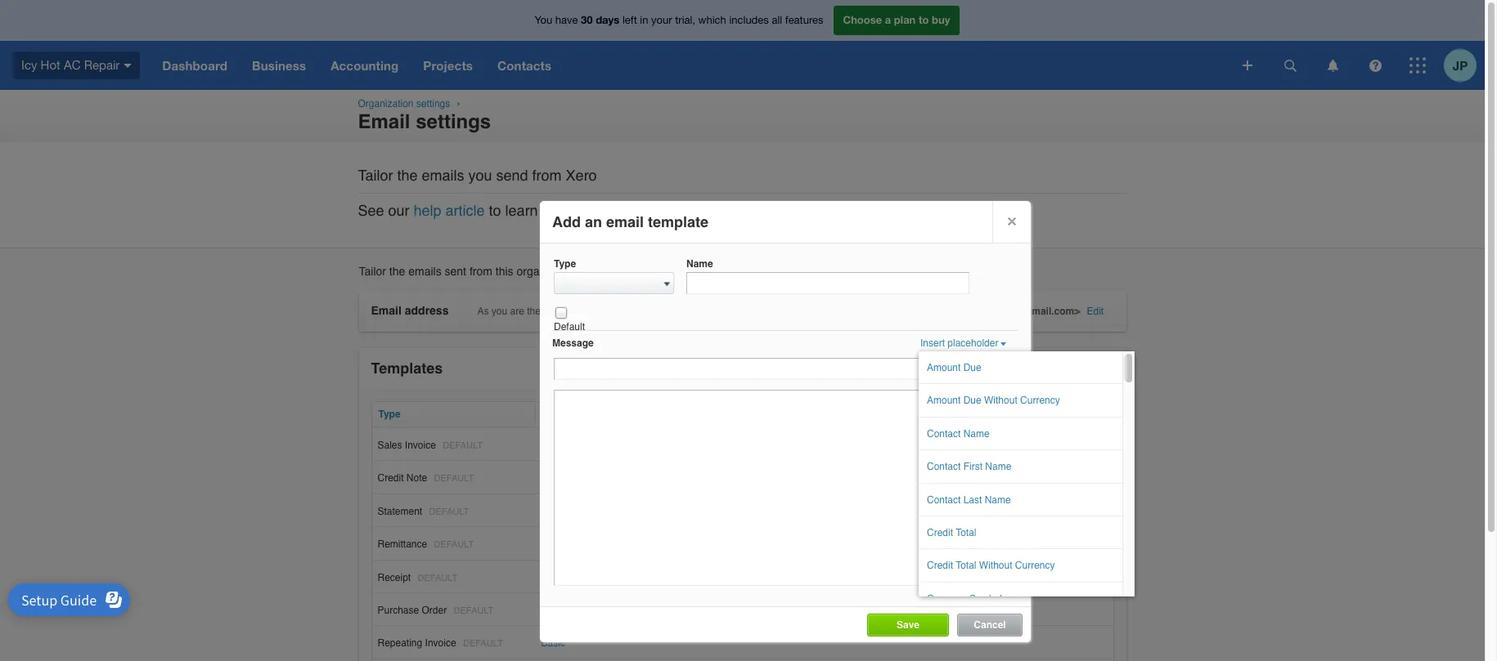 Task type: vqa. For each thing, say whether or not it's contained in the screenshot.
Payment associated with Payment service:
no



Task type: locate. For each thing, give the bounding box(es) containing it.
emails for sent
[[408, 265, 442, 278]]

in left user,
[[576, 306, 583, 317]]

settings
[[416, 98, 450, 110], [416, 111, 491, 134]]

0 vertical spatial in
[[640, 14, 648, 26]]

settings down organization settings link
[[416, 111, 491, 134]]

email down organization
[[358, 111, 410, 134]]

0 vertical spatial due
[[964, 362, 982, 374]]

2 horizontal spatial to
[[919, 13, 929, 26]]

2 amount from the top
[[927, 395, 961, 407]]

2 are from the left
[[641, 306, 655, 317]]

icy
[[21, 58, 37, 72]]

default inside repeating invoice default
[[463, 639, 503, 650]]

0 vertical spatial from
[[532, 167, 562, 184]]

0 horizontal spatial svg image
[[1369, 59, 1381, 72]]

are right as
[[510, 306, 524, 317]]

see our help article to learn how to control the display name and reply address
[[358, 202, 870, 219]]

from
[[532, 167, 562, 184], [470, 265, 492, 278]]

emails up the email address
[[408, 265, 442, 278]]

without up symbol
[[979, 561, 1012, 572]]

default down purchase order default
[[463, 639, 503, 650]]

0 vertical spatial address
[[818, 202, 870, 219]]

default up credit note default
[[443, 441, 483, 452]]

0 vertical spatial total
[[956, 528, 976, 539]]

total up currency symbol
[[956, 561, 976, 572]]

credit inside credit total link
[[927, 528, 953, 539]]

currency inside 'link'
[[1020, 395, 1060, 407]]

type up sales on the bottom left of the page
[[378, 409, 401, 421]]

name right 'first'
[[985, 462, 1012, 473]]

ac
[[64, 58, 81, 72]]

address
[[818, 202, 870, 219], [405, 304, 449, 317]]

4 basic link from the top
[[541, 539, 565, 551]]

1 horizontal spatial to
[[573, 202, 586, 219]]

left
[[623, 14, 637, 26]]

0 vertical spatial contact
[[927, 429, 961, 440]]

6 basic from the top
[[541, 605, 565, 617]]

2 basic from the top
[[541, 473, 565, 485]]

the up the email address
[[389, 265, 405, 278]]

2 vertical spatial currency
[[927, 594, 967, 605]]

choose a plan to buy
[[843, 13, 950, 26]]

0 horizontal spatial sent
[[445, 265, 466, 278]]

1 horizontal spatial address
[[818, 202, 870, 219]]

5 basic from the top
[[541, 572, 565, 584]]

svg image
[[1284, 59, 1296, 72], [1327, 59, 1338, 72], [1243, 61, 1253, 70], [124, 64, 132, 68]]

to left buy
[[919, 13, 929, 26]]

contact name
[[927, 429, 990, 440]]

tailor
[[358, 167, 393, 184], [359, 265, 386, 278]]

are
[[510, 306, 524, 317], [641, 306, 655, 317]]

amount down amount due at the bottom right of page
[[927, 395, 961, 407]]

first
[[964, 462, 983, 473]]

credit total link
[[919, 517, 1123, 550]]

0 vertical spatial without
[[984, 395, 1018, 407]]

name up 'first'
[[964, 429, 990, 440]]

remittance default
[[378, 539, 474, 551]]

without down amount due link
[[984, 395, 1018, 407]]

name link
[[542, 409, 569, 421]]

display
[[662, 202, 708, 219]]

contact name link
[[919, 418, 1123, 451]]

1 horizontal spatial are
[[641, 306, 655, 317]]

1 vertical spatial credit
[[927, 528, 953, 539]]

to left learn
[[489, 202, 501, 219]]

2 basic link from the top
[[541, 473, 565, 485]]

7 basic link from the top
[[541, 638, 565, 650]]

0 vertical spatial currency
[[1020, 395, 1060, 407]]

0 vertical spatial type
[[554, 259, 576, 270]]

default up purchase order default
[[418, 573, 458, 584]]

settings up email settings
[[416, 98, 450, 110]]

invoice down purchase order default
[[425, 638, 456, 650]]

1 basic from the top
[[541, 440, 565, 452]]

without inside 'link'
[[984, 395, 1018, 407]]

default up remittance default
[[429, 507, 469, 518]]

you right as
[[492, 306, 507, 317]]

credit down credit total
[[927, 561, 953, 572]]

0 vertical spatial sent
[[445, 265, 466, 278]]

you left send
[[468, 167, 492, 184]]

sent
[[445, 265, 466, 278], [658, 306, 677, 317]]

currency symbol link
[[919, 583, 1123, 616]]

are left 'using'
[[641, 306, 655, 317]]

svg image
[[1410, 57, 1426, 74], [1369, 59, 1381, 72]]

name right last
[[985, 495, 1011, 506]]

total down contact last name
[[956, 528, 976, 539]]

default down statement default
[[434, 540, 474, 551]]

1 vertical spatial address
[[405, 304, 449, 317]]

to
[[919, 13, 929, 26], [489, 202, 501, 219], [573, 202, 586, 219]]

amount due
[[927, 362, 982, 374]]

1 basic link from the top
[[541, 440, 565, 452]]

type link
[[378, 409, 401, 421]]

email settings
[[358, 111, 491, 134]]

3 contact from the top
[[927, 495, 961, 506]]

due up contact name
[[964, 395, 982, 407]]

amount for amount due without currency
[[927, 395, 961, 407]]

email
[[358, 111, 410, 134], [371, 304, 402, 317]]

repair
[[84, 58, 120, 72]]

icy hot ac repair button
[[0, 41, 150, 90]]

credit left 'note'
[[378, 473, 404, 485]]

0 vertical spatial settings
[[416, 98, 450, 110]]

receipt default
[[378, 572, 458, 584]]

navigation
[[150, 41, 1231, 90]]

plan
[[894, 13, 916, 26]]

emails for you
[[422, 167, 464, 184]]

contact inside contact last name link
[[927, 495, 961, 506]]

1 total from the top
[[956, 528, 976, 539]]

2 contact from the top
[[927, 462, 961, 473]]

due
[[964, 362, 982, 374], [964, 395, 982, 407]]

amount down the insert
[[927, 362, 961, 374]]

due down "placeholder"
[[964, 362, 982, 374]]

default right the order
[[454, 606, 494, 617]]

0 vertical spatial emails
[[422, 167, 464, 184]]

default inside credit note default
[[434, 474, 474, 485]]

templates
[[371, 360, 443, 377]]

1 vertical spatial currency
[[1015, 561, 1055, 572]]

7 basic from the top
[[541, 638, 565, 650]]

default right 'note'
[[434, 474, 474, 485]]

statement
[[378, 506, 422, 518]]

1 vertical spatial invoice
[[425, 638, 456, 650]]

currency down amount due link
[[1020, 395, 1060, 407]]

all
[[772, 14, 782, 26]]

amount
[[927, 362, 961, 374], [927, 395, 961, 407]]

1 vertical spatial contact
[[927, 462, 961, 473]]

name inside 'link'
[[964, 429, 990, 440]]

reply
[[782, 202, 814, 219]]

1 horizontal spatial svg image
[[1410, 57, 1426, 74]]

default inside purchase order default
[[454, 606, 494, 617]]

due inside 'link'
[[964, 395, 982, 407]]

basic link for statement
[[541, 506, 565, 518]]

contact left 'first'
[[927, 462, 961, 473]]

default
[[443, 441, 483, 452], [434, 474, 474, 485], [429, 507, 469, 518], [434, 540, 474, 551], [418, 573, 458, 584], [454, 606, 494, 617], [463, 639, 503, 650]]

basic for receipt
[[541, 572, 565, 584]]

from left the xero
[[532, 167, 562, 184]]

and
[[753, 202, 778, 219]]

1 vertical spatial tailor
[[359, 265, 386, 278]]

in right left
[[640, 14, 648, 26]]

sales
[[378, 440, 402, 452]]

contact for contact first name
[[927, 462, 961, 473]]

credit
[[378, 473, 404, 485], [927, 528, 953, 539], [927, 561, 953, 572]]

1 vertical spatial due
[[964, 395, 982, 407]]

name down message
[[542, 409, 569, 421]]

1 amount from the top
[[927, 362, 961, 374]]

1 due from the top
[[964, 362, 982, 374]]

basic link for sales invoice
[[541, 440, 565, 452]]

tailor up 'see'
[[358, 167, 393, 184]]

send
[[496, 167, 528, 184]]

0 horizontal spatial are
[[510, 306, 524, 317]]

contact inside contact first name link
[[927, 462, 961, 473]]

0 horizontal spatial from
[[470, 265, 492, 278]]

which
[[698, 14, 726, 26]]

1 horizontal spatial sent
[[658, 306, 677, 317]]

the right 'using'
[[706, 306, 719, 317]]

6 basic link from the top
[[541, 605, 565, 617]]

see
[[358, 202, 384, 219]]

0 vertical spatial amount
[[927, 362, 961, 374]]

credit note default
[[378, 473, 474, 485]]

to right how
[[573, 202, 586, 219]]

name
[[712, 202, 749, 219], [722, 306, 746, 317]]

3 basic link from the top
[[541, 506, 565, 518]]

from left 'this'
[[470, 265, 492, 278]]

name right 'using'
[[722, 306, 746, 317]]

email
[[606, 214, 644, 231]]

amount inside 'link'
[[927, 395, 961, 407]]

credit total
[[927, 528, 976, 539]]

credit down contact last name
[[927, 528, 953, 539]]

basic
[[541, 440, 565, 452], [541, 473, 565, 485], [541, 506, 565, 518], [541, 539, 565, 551], [541, 572, 565, 584], [541, 605, 565, 617], [541, 638, 565, 650]]

1 vertical spatial without
[[979, 561, 1012, 572]]

to inside the jp banner
[[919, 13, 929, 26]]

contact first name
[[927, 462, 1012, 473]]

amount for amount due
[[927, 362, 961, 374]]

basic for repeating invoice
[[541, 638, 565, 650]]

1 vertical spatial emails
[[408, 265, 442, 278]]

article
[[446, 202, 485, 219]]

insert placeholder button
[[920, 338, 1007, 349]]

contact inside contact name 'link'
[[927, 429, 961, 440]]

currency down credit total link
[[1015, 561, 1055, 572]]

2 settings from the top
[[416, 111, 491, 134]]

0 vertical spatial email
[[358, 111, 410, 134]]

basic link for repeating invoice
[[541, 638, 565, 650]]

name down template
[[686, 259, 713, 270]]

1 vertical spatial type
[[378, 409, 401, 421]]

2 due from the top
[[964, 395, 982, 407]]

None text field
[[554, 358, 1013, 380], [554, 390, 1013, 587], [554, 358, 1013, 380], [554, 390, 1013, 587]]

contact last name link
[[919, 484, 1123, 517]]

address left as
[[405, 304, 449, 317]]

symbol
[[969, 594, 1002, 605]]

as
[[477, 306, 489, 317]]

email up the templates on the left bottom of page
[[371, 304, 402, 317]]

2 vertical spatial credit
[[927, 561, 953, 572]]

sent left 'this'
[[445, 265, 466, 278]]

in for the
[[576, 306, 583, 317]]

name left "and"
[[712, 202, 749, 219]]

1 settings from the top
[[416, 98, 450, 110]]

sent left 'using'
[[658, 306, 677, 317]]

the
[[397, 167, 418, 184], [638, 202, 658, 219], [389, 265, 405, 278], [527, 306, 541, 317], [706, 306, 719, 317]]

you have 30 days left in your trial, which includes all features
[[535, 13, 823, 26]]

1 contact from the top
[[927, 429, 961, 440]]

contact up the contact first name
[[927, 429, 961, 440]]

0 vertical spatial invoice
[[405, 440, 436, 452]]

0 vertical spatial tailor
[[358, 167, 393, 184]]

4 basic from the top
[[541, 539, 565, 551]]

0 horizontal spatial in
[[576, 306, 583, 317]]

currency left symbol
[[927, 594, 967, 605]]

default inside "sales invoice default"
[[443, 441, 483, 452]]

note
[[406, 473, 427, 485]]

1 vertical spatial name
[[722, 306, 746, 317]]

1 vertical spatial amount
[[927, 395, 961, 407]]

invoice
[[405, 440, 436, 452], [425, 638, 456, 650]]

emails up help article link
[[422, 167, 464, 184]]

includes
[[729, 14, 769, 26]]

edit
[[1087, 306, 1104, 317]]

credit inside credit total without currency link
[[927, 561, 953, 572]]

1 vertical spatial total
[[956, 561, 976, 572]]

tailor up the email address
[[359, 265, 386, 278]]

email for email settings
[[358, 111, 410, 134]]

1 horizontal spatial from
[[532, 167, 562, 184]]

address right reply at the right top of the page
[[818, 202, 870, 219]]

type down add
[[554, 259, 576, 270]]

contact first name link
[[919, 451, 1123, 484]]

2 total from the top
[[956, 561, 976, 572]]

you
[[468, 167, 492, 184], [492, 306, 507, 317]]

1 vertical spatial settings
[[416, 111, 491, 134]]

insert placeholder
[[920, 338, 998, 349]]

0 vertical spatial credit
[[378, 473, 404, 485]]

1 vertical spatial email
[[371, 304, 402, 317]]

in inside you have 30 days left in your trial, which includes all features
[[640, 14, 648, 26]]

2 vertical spatial contact
[[927, 495, 961, 506]]

3 basic from the top
[[541, 506, 565, 518]]

1 vertical spatial in
[[576, 306, 583, 317]]

emails right user,
[[610, 306, 638, 317]]

5 basic link from the top
[[541, 572, 565, 584]]

<james.peterson1902@gmail.com>
[[917, 306, 1080, 317]]

type
[[554, 259, 576, 270], [378, 409, 401, 421]]

repeating
[[378, 638, 422, 650]]

contact left last
[[927, 495, 961, 506]]

invoice right sales on the bottom left of the page
[[405, 440, 436, 452]]

1 horizontal spatial in
[[640, 14, 648, 26]]



Task type: describe. For each thing, give the bounding box(es) containing it.
due for amount due without currency
[[964, 395, 982, 407]]

placeholder
[[948, 338, 998, 349]]

default inside receipt default
[[418, 573, 458, 584]]

1 vertical spatial from
[[470, 265, 492, 278]]

edit button
[[1087, 306, 1104, 317]]

invoice for repeating
[[425, 638, 456, 650]]

learn
[[505, 202, 538, 219]]

receipt
[[378, 572, 411, 584]]

as you are the logged in user, emails are sent using the name
[[477, 306, 749, 317]]

organization
[[358, 98, 414, 110]]

tailor the emails sent from this organization
[[359, 265, 579, 278]]

basic for remittance
[[541, 539, 565, 551]]

control
[[590, 202, 634, 219]]

buy
[[932, 13, 950, 26]]

default inside remittance default
[[434, 540, 474, 551]]

purchase
[[378, 605, 419, 617]]

currency for credit total without currency
[[1015, 561, 1055, 572]]

credit total without currency
[[927, 561, 1055, 572]]

0 vertical spatial name
[[712, 202, 749, 219]]

jp banner
[[0, 0, 1485, 90]]

1 horizontal spatial type
[[554, 259, 576, 270]]

currency for amount due without currency
[[1020, 395, 1060, 407]]

the left logged
[[527, 306, 541, 317]]

add an email template
[[552, 214, 709, 231]]

without for total
[[979, 561, 1012, 572]]

1 are from the left
[[510, 306, 524, 317]]

total for credit total without currency
[[956, 561, 976, 572]]

Type text field
[[554, 273, 659, 295]]

save button
[[897, 620, 920, 632]]

icy hot ac repair
[[21, 58, 120, 72]]

statement default
[[378, 506, 469, 518]]

our
[[388, 202, 410, 219]]

due for amount due
[[964, 362, 982, 374]]

credit for credit total
[[927, 528, 953, 539]]

settings for email settings
[[416, 111, 491, 134]]

jp button
[[1444, 41, 1485, 90]]

without for due
[[984, 395, 1018, 407]]

an
[[585, 214, 602, 231]]

contact for contact last name
[[927, 495, 961, 506]]

sales invoice default
[[378, 440, 483, 452]]

help article link
[[414, 202, 485, 219]]

order
[[422, 605, 447, 617]]

organization settings link
[[358, 98, 450, 110]]

how
[[542, 202, 569, 219]]

trial,
[[675, 14, 695, 26]]

basic link for remittance
[[541, 539, 565, 551]]

invoice for sales
[[405, 440, 436, 452]]

add
[[552, 214, 581, 231]]

save
[[897, 620, 920, 632]]

basic for purchase order
[[541, 605, 565, 617]]

message
[[552, 338, 594, 349]]

2 vertical spatial emails
[[610, 306, 638, 317]]

organization
[[517, 265, 579, 278]]

your
[[651, 14, 672, 26]]

Name text field
[[686, 273, 969, 295]]

choose
[[843, 13, 882, 26]]

navigation inside the jp banner
[[150, 41, 1231, 90]]

basic link for credit note
[[541, 473, 565, 485]]

tailor for tailor the emails sent from this organization
[[359, 265, 386, 278]]

settings for organization settings
[[416, 98, 450, 110]]

amount due link
[[919, 352, 1123, 385]]

Default button
[[554, 306, 569, 321]]

logged
[[543, 306, 573, 317]]

this
[[496, 265, 513, 278]]

you
[[535, 14, 552, 26]]

basic for statement
[[541, 506, 565, 518]]

basic link for purchase order
[[541, 605, 565, 617]]

remittance
[[378, 539, 427, 551]]

the right control
[[638, 202, 658, 219]]

0 horizontal spatial type
[[378, 409, 401, 421]]

days
[[596, 13, 620, 26]]

30
[[581, 13, 593, 26]]

0 horizontal spatial address
[[405, 304, 449, 317]]

credit for credit note default
[[378, 473, 404, 485]]

amount due without currency link
[[919, 385, 1123, 418]]

default
[[554, 322, 585, 333]]

default inside statement default
[[429, 507, 469, 518]]

repeating invoice default
[[378, 638, 503, 650]]

amount due without currency
[[927, 395, 1060, 407]]

basic for sales invoice
[[541, 440, 565, 452]]

xero
[[566, 167, 597, 184]]

1 vertical spatial sent
[[658, 306, 677, 317]]

cancel
[[974, 620, 1006, 632]]

basic link for receipt
[[541, 572, 565, 584]]

features
[[785, 14, 823, 26]]

credit total without currency link
[[919, 550, 1123, 583]]

0 vertical spatial you
[[468, 167, 492, 184]]

have
[[555, 14, 578, 26]]

in for days
[[640, 14, 648, 26]]

user,
[[586, 306, 607, 317]]

hot
[[41, 58, 60, 72]]

jp
[[1453, 58, 1468, 72]]

a
[[885, 13, 891, 26]]

credit for credit total without currency
[[927, 561, 953, 572]]

currency symbol
[[927, 594, 1002, 605]]

email address
[[371, 304, 449, 317]]

email for email address
[[371, 304, 402, 317]]

basic for credit note
[[541, 473, 565, 485]]

tailor for tailor the emails you send from xero
[[358, 167, 393, 184]]

contact last name
[[927, 495, 1011, 506]]

organization settings
[[358, 98, 450, 110]]

total for credit total
[[956, 528, 976, 539]]

contact for contact name
[[927, 429, 961, 440]]

tailor the emails you send from xero
[[358, 167, 597, 184]]

last
[[964, 495, 982, 506]]

the up our
[[397, 167, 418, 184]]

cancel button
[[974, 620, 1006, 632]]

help
[[414, 202, 441, 219]]

0 horizontal spatial to
[[489, 202, 501, 219]]

insert
[[920, 338, 945, 349]]

purchase order default
[[378, 605, 494, 617]]

svg image inside icy hot ac repair popup button
[[124, 64, 132, 68]]

1 vertical spatial you
[[492, 306, 507, 317]]



